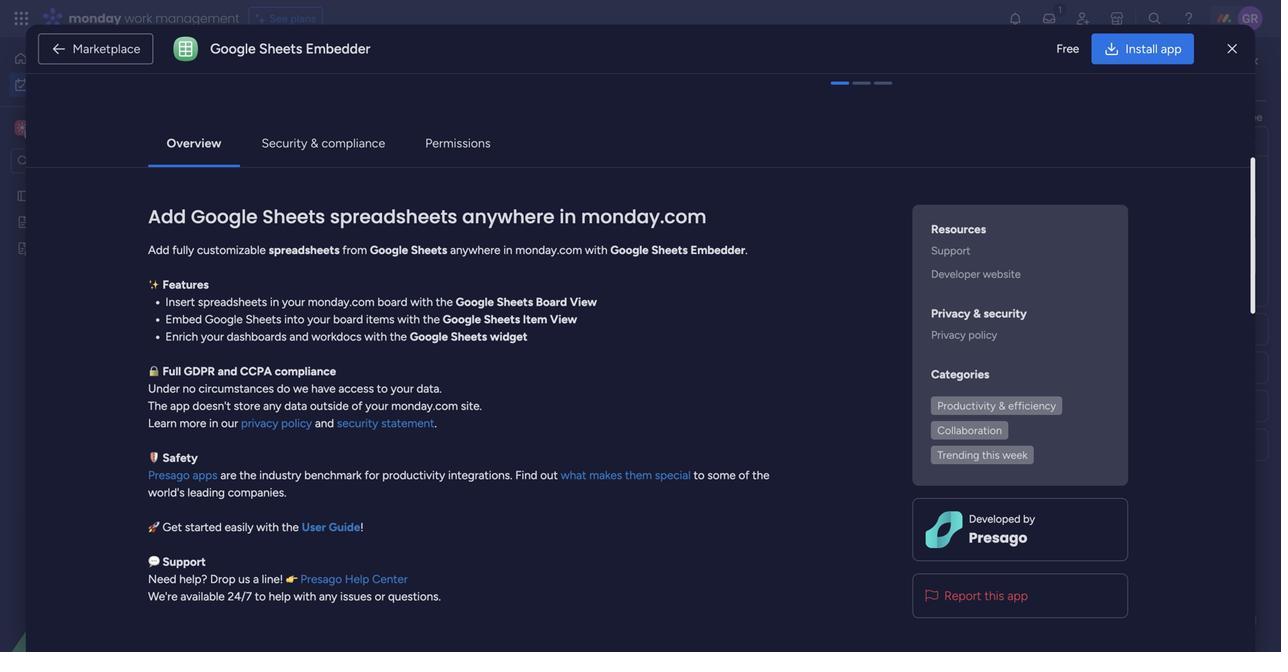 Task type: vqa. For each thing, say whether or not it's contained in the screenshot.
what makes them special link
yes



Task type: locate. For each thing, give the bounding box(es) containing it.
security
[[262, 136, 308, 150]]

items right 2
[[326, 250, 353, 263]]

1 horizontal spatial app
[[1007, 589, 1028, 603]]

people
[[1150, 111, 1183, 124]]

2
[[318, 250, 324, 263]]

2 people from the top
[[963, 440, 996, 453]]

to right like at the right top of page
[[1233, 111, 1243, 124]]

new inside button
[[233, 128, 256, 141]]

1 + from the top
[[252, 332, 259, 346]]

presago right 👉
[[300, 573, 342, 586]]

to right do
[[694, 469, 705, 482]]

new item up companies.
[[250, 471, 298, 485]]

support inside resources support
[[931, 244, 971, 257]]

✨ features insert spreadsheets in your monday.com board with the google sheets board view embed google sheets into your board items with the google sheets item view enrich your dashboards and workdocs with the google sheets widget
[[148, 278, 597, 344]]

full
[[163, 365, 181, 378]]

any inside "🔒 full gdpr and ccpa compliance under no circumstances do we have access to your data. the app doesn't store any data outside of your monday.com site. learn more in our privacy policy and security statement ."
[[263, 399, 281, 413]]

to inside main content
[[1233, 111, 1243, 124]]

today
[[260, 245, 303, 265]]

1 vertical spatial of
[[739, 469, 750, 482]]

2 horizontal spatial app
[[1161, 42, 1182, 56]]

in inside "🔒 full gdpr and ccpa compliance under no circumstances do we have access to your data. the app doesn't store any data outside of your monday.com site. learn more in our privacy policy and security statement ."
[[209, 417, 218, 430]]

1 vertical spatial &
[[973, 307, 981, 321]]

policy inside privacy & security privacy policy
[[969, 328, 997, 341]]

item inside button
[[259, 128, 280, 141]]

Search in workspace field
[[32, 152, 129, 170]]

2 vertical spatial /
[[331, 384, 338, 404]]

policy up categories
[[969, 328, 997, 341]]

developer
[[931, 268, 980, 281]]

1 vertical spatial spreadsheets
[[269, 243, 340, 257]]

see plans button
[[249, 7, 323, 30]]

report this app link
[[913, 574, 1128, 618]]

0 horizontal spatial security
[[337, 417, 378, 430]]

None search field
[[293, 122, 433, 146]]

available
[[180, 590, 225, 604]]

1 vertical spatial privacy
[[931, 328, 966, 341]]

security
[[984, 307, 1027, 321], [337, 417, 378, 430]]

0 horizontal spatial &
[[311, 136, 318, 150]]

monday work management
[[69, 10, 239, 27]]

/ left 2
[[307, 245, 314, 265]]

and inside ✨ features insert spreadsheets in your monday.com board with the google sheets board view embed google sheets into your board items with the google sheets item view enrich your dashboards and workdocs with the google sheets widget
[[290, 330, 309, 344]]

app right install
[[1161, 42, 1182, 56]]

1 vertical spatial compliance
[[275, 365, 336, 378]]

view down board at the left of the page
[[550, 313, 577, 326]]

2 horizontal spatial &
[[999, 399, 1006, 412]]

compliance
[[322, 136, 385, 150], [275, 365, 336, 378]]

resources
[[931, 222, 986, 236]]

privacy down developer
[[931, 307, 971, 321]]

new left security
[[233, 128, 256, 141]]

the inside to some of the world's leading companies.
[[752, 469, 770, 482]]

to down a
[[255, 590, 266, 604]]

1 horizontal spatial security
[[984, 307, 1027, 321]]

0 horizontal spatial support
[[163, 555, 206, 569]]

makes
[[589, 469, 622, 482]]

spreadsheets for from
[[269, 243, 340, 257]]

to inside to some of the world's leading companies.
[[694, 469, 705, 482]]

item down board at the left of the page
[[523, 313, 547, 326]]

work
[[269, 58, 331, 92]]

& inside privacy & security privacy policy
[[973, 307, 981, 321]]

permissions
[[425, 136, 491, 150]]

dates
[[293, 190, 333, 210]]

0 vertical spatial +
[[252, 332, 259, 346]]

presago logo image
[[926, 511, 963, 548]]

priority column
[[998, 438, 1073, 451]]

overview
[[167, 136, 221, 150]]

1 horizontal spatial any
[[319, 590, 337, 604]]

privacy up categories
[[931, 328, 966, 341]]

1 vertical spatial people
[[963, 440, 996, 453]]

/ right dates
[[337, 190, 344, 210]]

to-do
[[663, 473, 690, 485]]

2 vertical spatial presago
[[300, 573, 342, 586]]

presago inside 💬 support need help? drop us a line! 👉 presago help center we're available 24/7 to help with any issues or questions.
[[300, 573, 342, 586]]

1 vertical spatial week
[[1002, 449, 1028, 462]]

None text field
[[998, 191, 1256, 218]]

item inside ✨ features insert spreadsheets in your monday.com board with the google sheets board view embed google sheets into your board items with the google sheets item view enrich your dashboards and workdocs with the google sheets widget
[[523, 313, 547, 326]]

people down collaboration on the right
[[963, 440, 996, 453]]

2 horizontal spatial presago
[[969, 528, 1027, 548]]

view
[[570, 295, 597, 309], [550, 313, 577, 326]]

of right "0"
[[352, 399, 363, 413]]

week
[[291, 384, 327, 404], [1002, 449, 1028, 462]]

0 vertical spatial &
[[311, 136, 318, 150]]

0 horizontal spatial embedder
[[306, 40, 370, 57]]

.
[[745, 243, 748, 257], [434, 417, 437, 430]]

application logo image
[[173, 37, 198, 61]]

new up companies.
[[250, 471, 273, 485]]

0 horizontal spatial board
[[333, 313, 363, 326]]

column right date
[[1024, 400, 1062, 413]]

the right are
[[239, 469, 256, 482]]

items right the done
[[519, 128, 546, 141]]

1 vertical spatial board
[[333, 313, 363, 326]]

and left people
[[1129, 111, 1147, 124]]

productivity & efficiency
[[937, 399, 1056, 412]]

presago
[[148, 469, 190, 482], [969, 528, 1027, 548], [300, 573, 342, 586]]

to right access
[[377, 382, 388, 396]]

0 horizontal spatial .
[[434, 417, 437, 430]]

new item up dashboards
[[250, 305, 298, 318]]

1 horizontal spatial do
[[1222, 69, 1235, 82]]

1 vertical spatial do
[[277, 382, 290, 396]]

add up fully
[[148, 204, 186, 230]]

in inside ✨ features insert spreadsheets in your monday.com board with the google sheets board view embed google sheets into your board items with the google sheets item view enrich your dashboards and workdocs with the google sheets widget
[[270, 295, 279, 309]]

1 horizontal spatial board
[[378, 295, 408, 309]]

any up privacy policy link
[[263, 399, 281, 413]]

people up developer website
[[963, 245, 996, 258]]

items
[[519, 128, 546, 141], [326, 250, 353, 263], [366, 313, 395, 326], [351, 388, 378, 401]]

website
[[983, 268, 1021, 281]]

security inside privacy & security privacy policy
[[984, 307, 1027, 321]]

+ add item down into
[[252, 332, 305, 346]]

2 vertical spatial app
[[1007, 589, 1028, 603]]

priority
[[998, 438, 1033, 451]]

by
[[1023, 513, 1035, 526]]

greg robinson image up website
[[1012, 244, 1035, 268]]

1 vertical spatial + add item
[[252, 499, 305, 512]]

0 vertical spatial column
[[1024, 400, 1062, 413]]

monday.com up workdocs
[[308, 295, 375, 309]]

0 vertical spatial /
[[337, 190, 344, 210]]

out
[[540, 469, 558, 482]]

the left boards,
[[1029, 111, 1045, 124]]

anywhere up add fully customizable spreadsheets from google sheets anywhere in monday.com with google sheets embedder . at the top of page
[[462, 204, 555, 230]]

anywhere down add google sheets spreadsheets anywhere in monday.com
[[450, 243, 501, 257]]

privacy
[[931, 307, 971, 321], [931, 328, 966, 341]]

0 vertical spatial people
[[963, 245, 996, 258]]

the up data. in the bottom left of the page
[[423, 313, 440, 326]]

columns
[[1086, 111, 1127, 124]]

marketplace report app image
[[926, 590, 938, 603]]

your right enrich
[[201, 330, 224, 344]]

column right priority
[[1036, 438, 1073, 451]]

🔒 full gdpr and ccpa compliance under no circumstances do we have access to your data. the app doesn't store any data outside of your monday.com site. learn more in our privacy policy and security statement .
[[148, 365, 482, 430]]

main content
[[204, 37, 1281, 653]]

1 horizontal spatial of
[[739, 469, 750, 482]]

app right the report
[[1007, 589, 1028, 603]]

1 vertical spatial column
[[1036, 438, 1073, 451]]

new up dashboards
[[250, 305, 273, 318]]

0 horizontal spatial do
[[277, 382, 290, 396]]

💬 support need help? drop us a line! 👉 presago help center we're available 24/7 to help with any issues or questions.
[[148, 555, 441, 604]]

1 vertical spatial security
[[337, 417, 378, 430]]

0 vertical spatial .
[[745, 243, 748, 257]]

customizable
[[197, 243, 266, 257]]

productivity
[[382, 469, 445, 482]]

anywhere
[[462, 204, 555, 230], [450, 243, 501, 257]]

0 vertical spatial view
[[570, 295, 597, 309]]

support for 💬
[[163, 555, 206, 569]]

this inside dropdown button
[[982, 449, 1000, 462]]

and inside main content
[[1129, 111, 1147, 124]]

add google sheets spreadsheets anywhere in monday.com
[[148, 204, 707, 230]]

board up workdocs
[[333, 313, 363, 326]]

easily
[[225, 521, 254, 534]]

find
[[515, 469, 538, 482]]

column for priority column
[[1036, 438, 1073, 451]]

&
[[311, 136, 318, 150], [973, 307, 981, 321], [999, 399, 1006, 412]]

greg robinson image
[[1238, 6, 1263, 31], [1012, 244, 1035, 268]]

spreadsheets for in
[[198, 295, 267, 309]]

support
[[931, 244, 971, 257], [163, 555, 206, 569]]

invite members image
[[1075, 11, 1091, 26]]

1 vertical spatial this
[[985, 589, 1004, 603]]

1 vertical spatial support
[[163, 555, 206, 569]]

the left user at left bottom
[[282, 521, 299, 534]]

1 horizontal spatial .
[[745, 243, 748, 257]]

like
[[1214, 111, 1230, 124]]

the right workdocs
[[390, 330, 407, 344]]

1 vertical spatial app
[[170, 399, 190, 413]]

0 horizontal spatial policy
[[281, 417, 312, 430]]

0 vertical spatial new
[[233, 128, 256, 141]]

0 vertical spatial any
[[263, 399, 281, 413]]

items inside this week / 0 items
[[351, 388, 378, 401]]

0 vertical spatial privacy
[[931, 307, 971, 321]]

do right to
[[1222, 69, 1235, 82]]

0 vertical spatial new item
[[250, 305, 298, 318]]

free
[[1057, 42, 1079, 56]]

data.
[[417, 382, 442, 396]]

1 horizontal spatial embedder
[[691, 243, 745, 257]]

benchmark
[[304, 469, 362, 482]]

your left data. in the bottom left of the page
[[391, 382, 414, 396]]

1 horizontal spatial support
[[931, 244, 971, 257]]

world's
[[148, 486, 185, 500]]

install app
[[1126, 42, 1182, 56]]

presago down developed
[[969, 528, 1027, 548]]

support down resources
[[931, 244, 971, 257]]

new item
[[233, 128, 280, 141]]

1 horizontal spatial presago
[[300, 573, 342, 586]]

our
[[221, 417, 238, 430]]

0 vertical spatial spreadsheets
[[330, 204, 457, 230]]

your up into
[[282, 295, 305, 309]]

0 vertical spatial board
[[378, 295, 408, 309]]

1 vertical spatial anywhere
[[450, 243, 501, 257]]

0 vertical spatial this
[[982, 449, 1000, 462]]

people
[[963, 245, 996, 258], [963, 440, 996, 453]]

0 vertical spatial compliance
[[322, 136, 385, 150]]

1 vertical spatial .
[[434, 417, 437, 430]]

monday.com down data. in the bottom left of the page
[[391, 399, 458, 413]]

google down add fully customizable spreadsheets from google sheets anywhere in monday.com with google sheets embedder . at the top of page
[[443, 313, 481, 326]]

2 vertical spatial new
[[250, 471, 273, 485]]

1 horizontal spatial week
[[1002, 449, 1028, 462]]

list box
[[0, 180, 196, 470]]

option
[[0, 182, 196, 185]]

column for date column
[[1024, 400, 1062, 413]]

week inside dropdown button
[[1002, 449, 1028, 462]]

presago help center link
[[300, 573, 408, 586]]

any left issues
[[319, 590, 337, 604]]

+ up ccpa
[[252, 332, 259, 346]]

security down "0"
[[337, 417, 378, 430]]

compliance up we
[[275, 365, 336, 378]]

2 privacy from the top
[[931, 328, 966, 341]]

into
[[284, 313, 304, 326]]

1 vertical spatial new
[[250, 305, 273, 318]]

spreadsheets down the past dates /
[[269, 243, 340, 257]]

this
[[982, 449, 1000, 462], [985, 589, 1004, 603]]

main content containing past dates /
[[204, 37, 1281, 653]]

& inside popup button
[[999, 399, 1006, 412]]

this for trending
[[982, 449, 1000, 462]]

& down developer website
[[973, 307, 981, 321]]

0 vertical spatial app
[[1161, 42, 1182, 56]]

support up help?
[[163, 555, 206, 569]]

1 vertical spatial +
[[252, 499, 259, 512]]

board down add fully customizable spreadsheets from google sheets anywhere in monday.com with google sheets embedder . at the top of page
[[378, 295, 408, 309]]

app down no
[[170, 399, 190, 413]]

& inside button
[[311, 136, 318, 150]]

this right the report
[[985, 589, 1004, 603]]

security & compliance button
[[249, 128, 398, 159]]

policy inside "🔒 full gdpr and ccpa compliance under no circumstances do we have access to your data. the app doesn't store any data outside of your monday.com site. learn more in our privacy policy and security statement ."
[[281, 417, 312, 430]]

do left we
[[277, 382, 290, 396]]

✨
[[148, 278, 160, 292]]

/ left "0"
[[331, 384, 338, 404]]

do inside button
[[1222, 69, 1235, 82]]

statement
[[381, 417, 434, 430]]

!
[[360, 521, 364, 534]]

circumstances
[[199, 382, 274, 396]]

monday marketplace image
[[1109, 11, 1125, 26]]

items up access
[[366, 313, 395, 326]]

to inside "🔒 full gdpr and ccpa compliance under no circumstances do we have access to your data. the app doesn't store any data outside of your monday.com site. learn more in our privacy policy and security statement ."
[[377, 382, 388, 396]]

select product image
[[14, 11, 29, 26]]

item up dashboards
[[276, 305, 298, 318]]

workspace image
[[15, 119, 30, 136], [17, 119, 28, 136]]

app
[[1161, 42, 1182, 56], [170, 399, 190, 413], [1007, 589, 1028, 603]]

policy down data
[[281, 417, 312, 430]]

presago up the world's
[[148, 469, 190, 482]]

0 horizontal spatial presago
[[148, 469, 190, 482]]

item
[[259, 128, 280, 141], [284, 332, 305, 346], [284, 499, 305, 512]]

1 horizontal spatial policy
[[969, 328, 997, 341]]

security down website
[[984, 307, 1027, 321]]

& right security
[[311, 136, 318, 150]]

1 vertical spatial /
[[307, 245, 314, 265]]

+ add item down the industry
[[252, 499, 305, 512]]

features
[[163, 278, 209, 292]]

0 vertical spatial support
[[931, 244, 971, 257]]

line!
[[262, 573, 283, 586]]

a
[[253, 573, 259, 586]]

of right some
[[739, 469, 750, 482]]

with inside 💬 support need help? drop us a line! 👉 presago help center we're available 24/7 to help with any issues or questions.
[[294, 590, 316, 604]]

& for privacy
[[973, 307, 981, 321]]

0 horizontal spatial greg robinson image
[[1012, 244, 1035, 268]]

0 vertical spatial security
[[984, 307, 1027, 321]]

privacy policy link
[[241, 417, 312, 430]]

spreadsheets up dashboards
[[198, 295, 267, 309]]

& for productivity
[[999, 399, 1006, 412]]

. right group
[[745, 243, 748, 257]]

compliance inside button
[[322, 136, 385, 150]]

choose
[[989, 111, 1026, 124]]

0 vertical spatial of
[[352, 399, 363, 413]]

google
[[210, 40, 256, 57], [191, 204, 258, 230], [370, 243, 408, 257], [610, 243, 649, 257], [456, 295, 494, 309], [205, 313, 243, 326], [443, 313, 481, 326], [410, 330, 448, 344]]

💬
[[148, 555, 160, 569]]

the right some
[[752, 469, 770, 482]]

greg robinson image up list
[[1238, 6, 1263, 31]]

2 vertical spatial spreadsheets
[[198, 295, 267, 309]]

this
[[260, 384, 288, 404]]

1 vertical spatial new item
[[250, 471, 298, 485]]

help?
[[179, 573, 207, 586]]

your up security statement link
[[365, 399, 388, 413]]

1 vertical spatial presago
[[969, 528, 1027, 548]]

policy
[[969, 328, 997, 341], [281, 417, 312, 430]]

this down collaboration on the right
[[982, 449, 1000, 462]]

spreadsheets up from
[[330, 204, 457, 230]]

0 vertical spatial week
[[291, 384, 327, 404]]

0 horizontal spatial app
[[170, 399, 190, 413]]

lottie animation image
[[0, 497, 196, 653]]

2 vertical spatial &
[[999, 399, 1006, 412]]

and
[[1129, 111, 1147, 124], [290, 330, 309, 344], [218, 365, 237, 378], [315, 417, 334, 430]]

monday.com
[[581, 204, 707, 230], [515, 243, 582, 257], [308, 295, 375, 309], [391, 399, 458, 413]]

1 horizontal spatial &
[[973, 307, 981, 321]]

1 horizontal spatial greg robinson image
[[1238, 6, 1263, 31]]

🛡️ safety
[[148, 451, 198, 465]]

+ up the "🚀 get started easily with the user guide !"
[[252, 499, 259, 512]]

list
[[1237, 69, 1251, 82]]

add up ccpa
[[261, 332, 281, 346]]

spreadsheets for anywhere
[[330, 204, 457, 230]]

/ for dates
[[337, 190, 344, 210]]

support inside 💬 support need help? drop us a line! 👉 presago help center we're available 24/7 to help with any issues or questions.
[[163, 555, 206, 569]]

home
[[34, 52, 63, 65]]

. inside "🔒 full gdpr and ccpa compliance under no circumstances do we have access to your data. the app doesn't store any data outside of your monday.com site. learn more in our privacy policy and security statement ."
[[434, 417, 437, 430]]

done
[[492, 128, 517, 141]]

view right board at the left of the page
[[570, 295, 597, 309]]

us
[[238, 573, 250, 586]]

0 vertical spatial item
[[259, 128, 280, 141]]

0 vertical spatial do
[[1222, 69, 1235, 82]]

items right "0"
[[351, 388, 378, 401]]

2 new item from the top
[[250, 471, 298, 485]]

1 + add item from the top
[[252, 332, 305, 346]]

0 horizontal spatial of
[[352, 399, 363, 413]]

learn
[[148, 417, 177, 430]]

compliance left search image
[[322, 136, 385, 150]]

developed
[[969, 513, 1021, 526]]

0 vertical spatial policy
[[969, 328, 997, 341]]

0 horizontal spatial any
[[263, 399, 281, 413]]

presago inside developed by presago
[[969, 528, 1027, 548]]

of inside "🔒 full gdpr and ccpa compliance under no circumstances do we have access to your data. the app doesn't store any data outside of your monday.com site. learn more in our privacy policy and security statement ."
[[352, 399, 363, 413]]

1 new item from the top
[[250, 305, 298, 318]]

1 vertical spatial any
[[319, 590, 337, 604]]

1 vertical spatial greg robinson image
[[1012, 244, 1035, 268]]

and down into
[[290, 330, 309, 344]]

update feed image
[[1042, 11, 1057, 26]]

& left the 'efficiency'
[[999, 399, 1006, 412]]

0 vertical spatial + add item
[[252, 332, 305, 346]]

1 vertical spatial policy
[[281, 417, 312, 430]]

. down data. in the bottom left of the page
[[434, 417, 437, 430]]

spreadsheets inside ✨ features insert spreadsheets in your monday.com board with the google sheets board view embed google sheets into your board items with the google sheets item view enrich your dashboards and workdocs with the google sheets widget
[[198, 295, 267, 309]]



Task type: describe. For each thing, give the bounding box(es) containing it.
help image
[[1181, 11, 1196, 26]]

app inside 'install app' "button"
[[1161, 42, 1182, 56]]

item up companies.
[[276, 471, 298, 485]]

for
[[365, 469, 379, 482]]

2 workspace image from the left
[[17, 119, 28, 136]]

apps
[[193, 469, 218, 482]]

search everything image
[[1147, 11, 1163, 26]]

ccpa
[[240, 365, 272, 378]]

widget
[[490, 330, 528, 344]]

or
[[375, 590, 385, 604]]

1 vertical spatial item
[[284, 332, 305, 346]]

do inside "🔒 full gdpr and ccpa compliance under no circumstances do we have access to your data. the app doesn't store any data outside of your monday.com site. learn more in our privacy policy and security statement ."
[[277, 382, 290, 396]]

safety
[[163, 451, 198, 465]]

google up widget
[[456, 295, 494, 309]]

get
[[163, 521, 182, 534]]

under
[[148, 382, 180, 396]]

1 image
[[1053, 1, 1067, 18]]

presago apps link
[[148, 469, 218, 482]]

2 vertical spatial item
[[284, 499, 305, 512]]

today / 2 items
[[260, 245, 353, 265]]

productivity
[[937, 399, 996, 412]]

workdocs
[[311, 330, 362, 344]]

industry
[[259, 469, 301, 482]]

hide
[[467, 128, 490, 141]]

private board image
[[16, 241, 31, 256]]

lottie animation element
[[0, 497, 196, 653]]

my
[[227, 58, 263, 92]]

see
[[1246, 111, 1263, 124]]

board
[[536, 295, 567, 309]]

monday.com up group
[[581, 204, 707, 230]]

google sheets embedder
[[210, 40, 370, 57]]

we're
[[148, 590, 178, 604]]

/ for week
[[331, 384, 338, 404]]

2 + add item from the top
[[252, 499, 305, 512]]

more
[[180, 417, 206, 430]]

drop
[[210, 573, 236, 586]]

google up customizable
[[191, 204, 258, 230]]

trending this week button
[[931, 446, 1034, 464]]

google up data. in the bottom left of the page
[[410, 330, 448, 344]]

special
[[655, 469, 691, 482]]

compliance inside "🔒 full gdpr and ccpa compliance under no circumstances do we have access to your data. the app doesn't store any data outside of your monday.com site. learn more in our privacy policy and security statement ."
[[275, 365, 336, 378]]

Filter dashboard by text search field
[[293, 122, 433, 146]]

& for security
[[311, 136, 318, 150]]

your right into
[[307, 313, 330, 326]]

issues
[[340, 590, 372, 604]]

monday.com up board at the left of the page
[[515, 243, 582, 257]]

do
[[677, 473, 690, 485]]

1 privacy from the top
[[931, 307, 971, 321]]

add up the "🚀 get started easily with the user guide !"
[[261, 499, 281, 512]]

security inside "🔒 full gdpr and ccpa compliance under no circumstances do we have access to your data. the app doesn't store any data outside of your monday.com site. learn more in our privacy policy and security statement ."
[[337, 417, 378, 430]]

to-
[[663, 473, 677, 485]]

0
[[342, 388, 349, 401]]

no
[[183, 382, 196, 396]]

to inside 💬 support need help? drop us a line! 👉 presago help center we're available 24/7 to help with any issues or questions.
[[255, 590, 266, 604]]

developed by presago
[[969, 513, 1035, 548]]

date column
[[998, 400, 1062, 413]]

add left fully
[[148, 243, 169, 257]]

started
[[185, 521, 222, 534]]

my work
[[227, 58, 331, 92]]

install app button
[[1092, 34, 1194, 64]]

to some of the world's leading companies.
[[148, 469, 770, 500]]

categories
[[931, 368, 990, 382]]

user
[[302, 521, 326, 534]]

0 horizontal spatial week
[[291, 384, 327, 404]]

data
[[284, 399, 307, 413]]

overview button
[[154, 128, 234, 159]]

this for report
[[985, 589, 1004, 603]]

we
[[293, 382, 308, 396]]

user guide link
[[302, 521, 360, 534]]

0 vertical spatial greg robinson image
[[1238, 6, 1263, 31]]

the down add fully customizable spreadsheets from google sheets anywhere in monday.com with google sheets embedder . at the top of page
[[436, 295, 453, 309]]

resources support
[[931, 222, 986, 257]]

app inside "🔒 full gdpr and ccpa compliance under no circumstances do we have access to your data. the app doesn't store any data outside of your monday.com site. learn more in our privacy policy and security statement ."
[[170, 399, 190, 413]]

management
[[155, 10, 239, 27]]

what
[[561, 469, 587, 482]]

what makes them special link
[[561, 469, 691, 482]]

hide done items
[[467, 128, 546, 141]]

google right from
[[370, 243, 408, 257]]

items inside today / 2 items
[[326, 250, 353, 263]]

privacy & security privacy policy
[[931, 307, 1027, 341]]

have
[[311, 382, 336, 396]]

of inside to some of the world's leading companies.
[[739, 469, 750, 482]]

1 people from the top
[[963, 245, 996, 258]]

google left group
[[610, 243, 649, 257]]

privacy
[[241, 417, 278, 430]]

google up dashboards
[[205, 313, 243, 326]]

need
[[148, 573, 176, 586]]

new item button
[[227, 122, 286, 146]]

and down outside
[[315, 417, 334, 430]]

permissions button
[[413, 128, 503, 159]]

embed
[[165, 313, 202, 326]]

google up my
[[210, 40, 256, 57]]

🔒
[[148, 365, 160, 378]]

1 vertical spatial embedder
[[691, 243, 745, 257]]

integrations.
[[448, 469, 513, 482]]

1 vertical spatial view
[[550, 313, 577, 326]]

add fully customizable spreadsheets from google sheets anywhere in monday.com with google sheets embedder .
[[148, 243, 748, 257]]

see
[[269, 12, 288, 25]]

help
[[345, 573, 369, 586]]

access
[[339, 382, 374, 396]]

app inside report this app link
[[1007, 589, 1028, 603]]

marketplace button
[[38, 34, 153, 64]]

1 workspace image from the left
[[15, 119, 30, 136]]

any inside 💬 support need help? drop us a line! 👉 presago help center we're available 24/7 to help with any issues or questions.
[[319, 590, 337, 604]]

notifications image
[[1008, 11, 1023, 26]]

home option
[[9, 46, 187, 71]]

developer website
[[931, 268, 1021, 281]]

monday.com inside ✨ features insert spreadsheets in your monday.com board with the google sheets board view embed google sheets into your board items with the google sheets item view enrich your dashboards and workdocs with the google sheets widget
[[308, 295, 375, 309]]

some
[[708, 469, 736, 482]]

are
[[220, 469, 237, 482]]

🚀
[[148, 521, 160, 534]]

collaboration button
[[931, 421, 1008, 440]]

leading
[[188, 486, 225, 500]]

past dates /
[[260, 190, 348, 210]]

greg robinson image inside main content
[[1012, 244, 1035, 268]]

doesn't
[[193, 399, 231, 413]]

support for resources
[[931, 244, 971, 257]]

date
[[998, 400, 1021, 413]]

search image
[[414, 128, 427, 140]]

2 + from the top
[[252, 499, 259, 512]]

🚀 get started easily with the user guide !
[[148, 521, 364, 534]]

plans
[[290, 12, 316, 25]]

questions.
[[388, 590, 441, 604]]

0 vertical spatial anywhere
[[462, 204, 555, 230]]

monday.com inside "🔒 full gdpr and ccpa compliance under no circumstances do we have access to your data. the app doesn't store any data outside of your monday.com site. learn more in our privacy policy and security statement ."
[[391, 399, 458, 413]]

monday
[[69, 10, 121, 27]]

0 vertical spatial presago
[[148, 469, 190, 482]]

0 vertical spatial embedder
[[306, 40, 370, 57]]

trending this week
[[937, 449, 1028, 462]]

dapulse x slim image
[[1228, 40, 1237, 58]]

public board image
[[16, 189, 31, 203]]

past
[[260, 190, 290, 210]]

to
[[1208, 69, 1219, 82]]

and up "circumstances"
[[218, 365, 237, 378]]

public board image
[[16, 215, 31, 230]]

items inside ✨ features insert spreadsheets in your monday.com board with the google sheets board view embed google sheets into your board items with the google sheets item view enrich your dashboards and workdocs with the google sheets widget
[[366, 313, 395, 326]]



